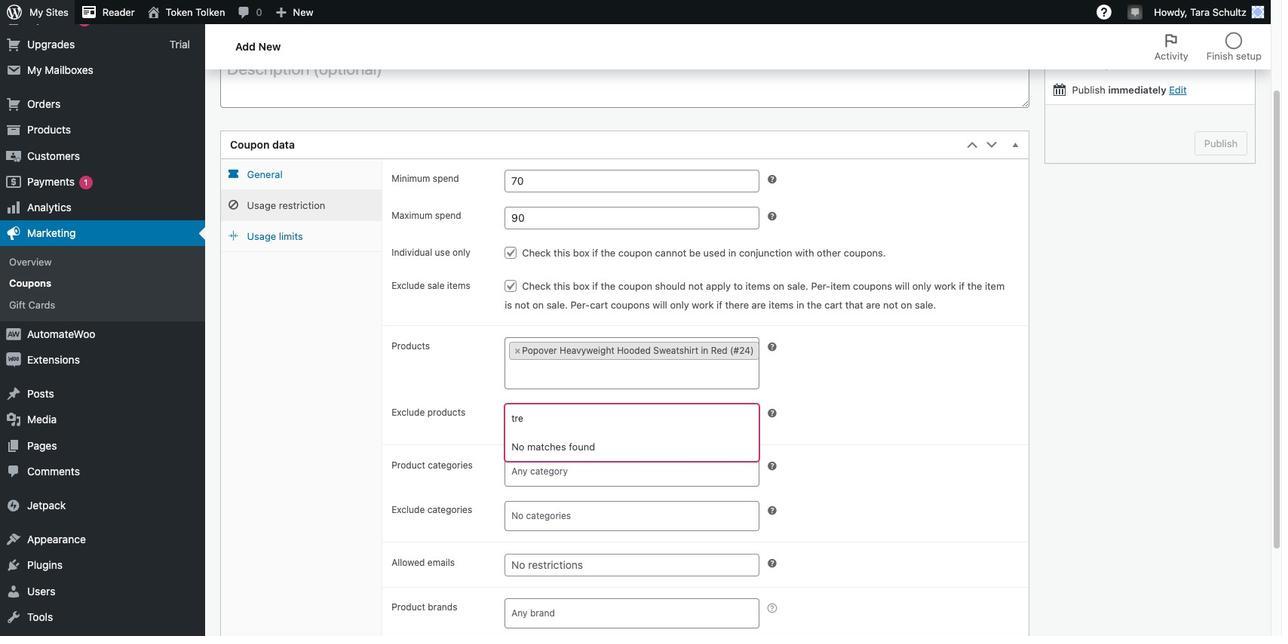 Task type: describe. For each thing, give the bounding box(es) containing it.
reader link
[[75, 0, 141, 24]]

exclude for exclude sale items
[[392, 280, 425, 291]]

spend for maximum spend
[[435, 210, 462, 221]]

coupons
[[9, 277, 51, 289]]

0 vertical spatial only
[[453, 247, 471, 258]]

no matches found alert
[[506, 434, 759, 461]]

categories for product categories
[[428, 460, 473, 471]]

finish setup button
[[1198, 24, 1272, 69]]

usage limits
[[247, 230, 303, 242]]

my for my mailboxes
[[27, 63, 42, 76]]

product categories that the coupon will be applied to, or that need to be in the cart in order for the "fixed cart discount" to be applied. image
[[766, 460, 778, 472]]

Description (optional) text field
[[220, 55, 1030, 108]]

box for check this box if the coupon should not apply to items on sale. per-item coupons will only work if the item is not on sale. per-cart coupons will only work if there are items in the cart that are not on sale.
[[573, 280, 590, 292]]

to
[[734, 280, 743, 292]]

hooded
[[617, 345, 651, 356]]

in inside 'check this box if the coupon should not apply to items on sale. per-item coupons will only work if the item is not on sale. per-cart coupons will only work if there are items in the cart that are not on sale.'
[[797, 299, 805, 311]]

exclude products
[[392, 407, 466, 418]]

my sites
[[29, 6, 69, 18]]

plugins
[[27, 559, 63, 572]]

restriction
[[279, 199, 325, 211]]

coupon
[[230, 138, 270, 151]]

home
[[45, 12, 74, 25]]

coupon data
[[230, 138, 295, 151]]

usage for usage limits
[[247, 230, 276, 242]]

marketing
[[27, 226, 76, 239]]

Individual use only checkbox
[[505, 247, 517, 259]]

appearance
[[27, 533, 86, 546]]

products × popover heavyweight hooded sweatshirt in red (#24)
[[392, 340, 754, 356]]

sweatshirt
[[654, 345, 699, 356]]

2 horizontal spatial sale.
[[915, 299, 937, 311]]

2 cart from the left
[[825, 299, 843, 311]]

jetpack
[[27, 499, 66, 512]]

exclude categories
[[392, 504, 473, 516]]

0 horizontal spatial coupons
[[611, 299, 650, 311]]

0 vertical spatial will
[[895, 280, 910, 292]]

my sites link
[[0, 0, 75, 24]]

0 link
[[231, 0, 268, 24]]

1 vertical spatial new
[[258, 40, 281, 53]]

tolken
[[196, 6, 225, 18]]

2 horizontal spatial on
[[901, 299, 913, 311]]

brands
[[428, 602, 458, 613]]

be
[[690, 247, 701, 259]]

gift cards link
[[0, 294, 205, 315]]

toolbar navigation
[[0, 0, 1272, 27]]

product categories
[[392, 460, 473, 471]]

general link
[[221, 159, 382, 190]]

2 item from the left
[[986, 280, 1005, 292]]

items up 'products that the coupon will be applied to, or that need to be in the cart in order for the "fixed cart discount" to be applied.' icon
[[769, 299, 794, 311]]

there
[[726, 299, 749, 311]]

posts
[[27, 387, 54, 400]]

analytics link
[[0, 195, 205, 220]]

items right sale
[[447, 280, 471, 291]]

token tolken link
[[141, 0, 231, 24]]

Any brand text field
[[510, 603, 763, 624]]

general
[[247, 168, 283, 181]]

this field allows you to set the maximum spend (subtotal) allowed when using the coupon. image
[[766, 211, 778, 223]]

cards
[[28, 299, 55, 311]]

box for check this box if the coupon cannot be used in conjunction with other coupons.
[[573, 247, 590, 259]]

automatewoo
[[27, 327, 95, 340]]

coupons.
[[844, 247, 886, 259]]

in inside products × popover heavyweight hooded sweatshirt in red (#24)
[[701, 345, 709, 356]]

new inside toolbar navigation
[[293, 6, 314, 18]]

popover
[[522, 345, 557, 356]]

0 horizontal spatial per-
[[571, 299, 590, 311]]

Search for a product… text field
[[510, 408, 763, 430]]

automatewoo link
[[0, 321, 205, 347]]

gift
[[9, 299, 26, 311]]

howdy,
[[1155, 6, 1188, 18]]

activity
[[1155, 50, 1189, 62]]

visibility:
[[1073, 58, 1114, 70]]

allowed emails
[[392, 557, 455, 568]]

tools link
[[0, 604, 205, 630]]

0 horizontal spatial on
[[533, 299, 544, 311]]

my for my sites
[[29, 6, 43, 18]]

posts link
[[0, 381, 205, 407]]

products for products × popover heavyweight hooded sweatshirt in red (#24)
[[392, 340, 430, 352]]

pages
[[27, 439, 57, 452]]

apply
[[706, 280, 731, 292]]

conjunction
[[739, 247, 793, 259]]

2 horizontal spatial not
[[884, 299, 899, 311]]

data
[[272, 138, 295, 151]]

0 horizontal spatial sale.
[[547, 299, 568, 311]]

upgrades
[[27, 38, 75, 50]]

setup
[[1237, 50, 1262, 62]]

notification image
[[1130, 5, 1142, 17]]

gift cards
[[9, 299, 55, 311]]

individual use only
[[392, 247, 471, 258]]

(#24)
[[730, 345, 754, 356]]

no
[[512, 441, 525, 453]]

public
[[1117, 58, 1146, 70]]

orders
[[27, 97, 60, 110]]

×
[[515, 345, 521, 356]]

mailboxes
[[45, 63, 93, 76]]

5
[[82, 14, 87, 24]]

No categories text field
[[510, 506, 763, 527]]

users link
[[0, 578, 205, 604]]

red
[[711, 345, 728, 356]]

overview
[[9, 256, 52, 268]]

token tolken
[[166, 6, 225, 18]]

comments link
[[0, 459, 205, 484]]

tools
[[27, 610, 53, 623]]

emails
[[428, 557, 455, 568]]

is
[[505, 299, 512, 311]]

jetpack link
[[0, 493, 205, 519]]

usage restriction link
[[221, 190, 382, 221]]

token
[[166, 6, 193, 18]]

products that the coupon will be applied to, or that need to be in the cart in order for the "fixed cart discount" to be applied. image
[[766, 341, 778, 353]]

product for product categories
[[392, 460, 426, 471]]

my for my home 5
[[27, 12, 42, 25]]

no matches found
[[512, 441, 596, 453]]

my home 5
[[27, 12, 87, 25]]

extensions link
[[0, 347, 205, 373]]

with
[[796, 247, 815, 259]]

users
[[27, 584, 55, 597]]



Task type: vqa. For each thing, say whether or not it's contained in the screenshot.
Matches
yes



Task type: locate. For each thing, give the bounding box(es) containing it.
products for products
[[27, 123, 71, 136]]

check
[[522, 247, 551, 259], [522, 280, 551, 292]]

categories for exclude categories
[[428, 504, 473, 516]]

activity button
[[1146, 24, 1198, 69]]

on down conjunction
[[773, 280, 785, 292]]

products that the coupon will not be applied to, or that cannot be in the cart in order for the "fixed cart discount" to be applied. image
[[766, 408, 778, 420]]

2 vertical spatial exclude
[[392, 504, 425, 516]]

not left apply
[[689, 280, 704, 292]]

products down the exclude sale items
[[392, 340, 430, 352]]

products
[[27, 123, 71, 136], [392, 340, 430, 352]]

2 coupon from the top
[[619, 280, 653, 292]]

exclude for exclude products
[[392, 407, 425, 418]]

0 vertical spatial coupons
[[854, 280, 893, 292]]

0 vertical spatial in
[[729, 247, 737, 259]]

coupons
[[854, 280, 893, 292], [611, 299, 650, 311]]

1 horizontal spatial new
[[293, 6, 314, 18]]

minimum spend
[[392, 173, 459, 184]]

cart up heavyweight
[[590, 299, 608, 311]]

cannot
[[655, 247, 687, 259]]

finish setup
[[1207, 50, 1262, 62]]

only
[[453, 247, 471, 258], [913, 280, 932, 292], [670, 299, 690, 311]]

new
[[293, 6, 314, 18], [258, 40, 281, 53]]

spend right minimum
[[433, 173, 459, 184]]

cart
[[590, 299, 608, 311], [825, 299, 843, 311]]

visibility: public edit
[[1070, 58, 1166, 70]]

exclude sale items
[[392, 280, 471, 291]]

0 horizontal spatial in
[[701, 345, 709, 356]]

1 horizontal spatial per-
[[812, 280, 831, 292]]

are right that
[[867, 299, 881, 311]]

0 vertical spatial new
[[293, 6, 314, 18]]

2 horizontal spatial only
[[913, 280, 932, 292]]

coupon left should on the top of page
[[619, 280, 653, 292]]

add
[[235, 40, 256, 53]]

schultz
[[1213, 6, 1247, 18]]

spend
[[433, 173, 459, 184], [435, 210, 462, 221]]

cart left that
[[825, 299, 843, 311]]

my mailboxes
[[27, 63, 93, 76]]

1 vertical spatial only
[[913, 280, 932, 292]]

exclude left products
[[392, 407, 425, 418]]

0 vertical spatial box
[[573, 247, 590, 259]]

2 are from the left
[[867, 299, 881, 311]]

that
[[846, 299, 864, 311]]

spend for minimum spend
[[433, 173, 459, 184]]

0 horizontal spatial products
[[27, 123, 71, 136]]

usage restriction
[[247, 199, 325, 211]]

2 check from the top
[[522, 280, 551, 292]]

allowed
[[392, 557, 425, 568]]

product for product brands
[[392, 602, 426, 613]]

edit down 'activity'
[[1170, 84, 1187, 96]]

0 horizontal spatial only
[[453, 247, 471, 258]]

sale. right that
[[915, 299, 937, 311]]

1 vertical spatial coupon
[[619, 280, 653, 292]]

product left brands
[[392, 602, 426, 613]]

heavyweight
[[560, 345, 615, 356]]

this field allows you to set the minimum spend (subtotal) allowed to use the coupon. image
[[766, 174, 778, 186]]

overview link
[[0, 251, 205, 273]]

reader
[[103, 6, 135, 18]]

check for check this box if the coupon should not apply to items on sale. per-item coupons will only work if the item is not on sale. per-cart coupons will only work if there are items in the cart that are not on sale.
[[522, 280, 551, 292]]

0 vertical spatial usage
[[247, 199, 276, 211]]

0 vertical spatial edit button
[[1149, 58, 1166, 70]]

1 vertical spatial products
[[392, 340, 430, 352]]

analytics
[[27, 201, 72, 213]]

1 product from the top
[[392, 460, 426, 471]]

1 are from the left
[[752, 299, 767, 311]]

used
[[704, 247, 726, 259]]

0 vertical spatial this
[[554, 247, 571, 259]]

payments
[[27, 175, 75, 188]]

add new
[[235, 40, 281, 53]]

1 vertical spatial categories
[[428, 504, 473, 516]]

1 vertical spatial product
[[392, 602, 426, 613]]

exclude left sale
[[392, 280, 425, 291]]

1 vertical spatial usage
[[247, 230, 276, 242]]

1 horizontal spatial only
[[670, 299, 690, 311]]

2 this from the top
[[554, 280, 571, 292]]

0 horizontal spatial cart
[[590, 299, 608, 311]]

publish immediately edit
[[1070, 84, 1187, 96]]

this right individual use only checkbox
[[554, 247, 571, 259]]

new right "add"
[[258, 40, 281, 53]]

1 horizontal spatial will
[[895, 280, 910, 292]]

box down maximum spend text box
[[573, 247, 590, 259]]

2 vertical spatial only
[[670, 299, 690, 311]]

1 item from the left
[[831, 280, 851, 292]]

this for check this box if the coupon cannot be used in conjunction with other coupons.
[[554, 247, 571, 259]]

sale
[[428, 280, 445, 291]]

Any category text field
[[510, 461, 763, 482]]

1 this from the top
[[554, 247, 571, 259]]

edit
[[1149, 58, 1166, 70], [1170, 84, 1187, 96]]

coupon for should
[[619, 280, 653, 292]]

this inside 'check this box if the coupon should not apply to items on sale. per-item coupons will only work if the item is not on sale. per-cart coupons will only work if there are items in the cart that are not on sale.'
[[554, 280, 571, 292]]

0 vertical spatial work
[[935, 280, 957, 292]]

0 vertical spatial product
[[392, 460, 426, 471]]

tab list containing activity
[[1146, 24, 1272, 69]]

0 horizontal spatial not
[[515, 299, 530, 311]]

payments 1
[[27, 175, 88, 188]]

2 product from the top
[[392, 602, 426, 613]]

my
[[29, 6, 43, 18], [27, 12, 42, 25], [27, 63, 42, 76]]

on right that
[[901, 299, 913, 311]]

trial
[[170, 38, 190, 50]]

products
[[428, 407, 466, 418]]

0 vertical spatial per-
[[812, 280, 831, 292]]

coupon inside 'check this box if the coupon should not apply to items on sale. per-item coupons will only work if the item is not on sale. per-cart coupons will only work if there are items in the cart that are not on sale.'
[[619, 280, 653, 292]]

product categories that the coupon will not be applied to, or that cannot be in the cart in order for the "fixed cart discount" to be applied. image
[[766, 505, 778, 517]]

0 horizontal spatial work
[[692, 299, 714, 311]]

categories up exclude categories
[[428, 460, 473, 471]]

2 vertical spatial in
[[701, 345, 709, 356]]

items right to
[[746, 280, 771, 292]]

Maximum spend text field
[[505, 207, 760, 230]]

check right individual use only checkbox
[[522, 247, 551, 259]]

new right "0"
[[293, 6, 314, 18]]

check right exclude sale items option
[[522, 280, 551, 292]]

tab list
[[1146, 24, 1272, 69]]

comments
[[27, 465, 80, 478]]

1 horizontal spatial not
[[689, 280, 704, 292]]

minimum
[[392, 173, 431, 184]]

in right "used"
[[729, 247, 737, 259]]

2 exclude from the top
[[392, 407, 425, 418]]

0 vertical spatial exclude
[[392, 280, 425, 291]]

work
[[935, 280, 957, 292], [692, 299, 714, 311]]

not right that
[[884, 299, 899, 311]]

usage left limits
[[247, 230, 276, 242]]

tara
[[1191, 6, 1211, 18]]

in left "red"
[[701, 345, 709, 356]]

extensions
[[27, 353, 80, 366]]

sale. up products × popover heavyweight hooded sweatshirt in red (#24)
[[547, 299, 568, 311]]

1 vertical spatial spend
[[435, 210, 462, 221]]

check this box if the coupon cannot be used in conjunction with other coupons.
[[522, 247, 886, 259]]

Allowed emails email field
[[505, 554, 760, 577]]

1 usage from the top
[[247, 199, 276, 211]]

in
[[729, 247, 737, 259], [797, 299, 805, 311], [701, 345, 709, 356]]

coupons link
[[0, 273, 205, 294]]

media
[[27, 413, 57, 426]]

1 vertical spatial will
[[653, 299, 668, 311]]

1 horizontal spatial in
[[729, 247, 737, 259]]

not right is
[[515, 299, 530, 311]]

are
[[752, 299, 767, 311], [867, 299, 881, 311]]

box up products × popover heavyweight hooded sweatshirt in red (#24)
[[573, 280, 590, 292]]

products link
[[0, 117, 205, 143]]

product brands
[[392, 602, 458, 613]]

usage inside "usage limits" link
[[247, 230, 276, 242]]

1 check from the top
[[522, 247, 551, 259]]

new link
[[268, 0, 320, 24]]

1 horizontal spatial edit button
[[1170, 84, 1187, 96]]

1 cart from the left
[[590, 299, 608, 311]]

0 horizontal spatial edit
[[1149, 58, 1166, 70]]

1 vertical spatial in
[[797, 299, 805, 311]]

sale.
[[788, 280, 809, 292], [547, 299, 568, 311], [915, 299, 937, 311]]

0 vertical spatial products
[[27, 123, 71, 136]]

0 horizontal spatial new
[[258, 40, 281, 53]]

per-
[[812, 280, 831, 292], [571, 299, 590, 311]]

my inside toolbar navigation
[[29, 6, 43, 18]]

1 vertical spatial edit button
[[1170, 84, 1187, 96]]

0 vertical spatial coupon
[[619, 247, 653, 259]]

exclude
[[392, 280, 425, 291], [392, 407, 425, 418], [392, 504, 425, 516]]

should
[[655, 280, 686, 292]]

1 exclude from the top
[[392, 280, 425, 291]]

1 horizontal spatial products
[[392, 340, 430, 352]]

categories
[[428, 460, 473, 471], [428, 504, 473, 516]]

1 vertical spatial exclude
[[392, 407, 425, 418]]

1 horizontal spatial cart
[[825, 299, 843, 311]]

howdy, tara schultz
[[1155, 6, 1247, 18]]

edit for publish immediately edit
[[1170, 84, 1187, 96]]

coupons up that
[[854, 280, 893, 292]]

0 vertical spatial spend
[[433, 173, 459, 184]]

0 horizontal spatial are
[[752, 299, 767, 311]]

1 horizontal spatial edit
[[1170, 84, 1187, 96]]

item
[[831, 280, 851, 292], [986, 280, 1005, 292]]

1 vertical spatial this
[[554, 280, 571, 292]]

2 box from the top
[[573, 280, 590, 292]]

products inside products × popover heavyweight hooded sweatshirt in red (#24)
[[392, 340, 430, 352]]

None submit
[[1195, 131, 1248, 155]]

usage
[[247, 199, 276, 211], [247, 230, 276, 242]]

box inside 'check this box if the coupon should not apply to items on sale. per-item coupons will only work if the item is not on sale. per-cart coupons will only work if there are items in the cart that are not on sale.'
[[573, 280, 590, 292]]

1 vertical spatial edit
[[1170, 84, 1187, 96]]

Exclude sale items checkbox
[[505, 280, 517, 292]]

1 vertical spatial box
[[573, 280, 590, 292]]

Minimum spend text field
[[505, 170, 760, 193]]

exclude for exclude categories
[[392, 504, 425, 516]]

1 horizontal spatial item
[[986, 280, 1005, 292]]

0 horizontal spatial will
[[653, 299, 668, 311]]

found
[[569, 441, 596, 453]]

1 vertical spatial work
[[692, 299, 714, 311]]

check for check this box if the coupon cannot be used in conjunction with other coupons.
[[522, 247, 551, 259]]

0 vertical spatial check
[[522, 247, 551, 259]]

in down with
[[797, 299, 805, 311]]

0 horizontal spatial edit button
[[1149, 58, 1166, 70]]

1 horizontal spatial coupons
[[854, 280, 893, 292]]

sale. down with
[[788, 280, 809, 292]]

check this box if the coupon should not apply to items on sale. per-item coupons will only work if the item is not on sale. per-cart coupons will only work if there are items in the cart that are not on sale.
[[505, 280, 1005, 311]]

1 vertical spatial coupons
[[611, 299, 650, 311]]

per- up products × popover heavyweight hooded sweatshirt in red (#24)
[[571, 299, 590, 311]]

1 horizontal spatial sale.
[[788, 280, 809, 292]]

2 usage from the top
[[247, 230, 276, 242]]

edit button right public
[[1149, 58, 1166, 70]]

Coupon code text field
[[220, 0, 1030, 22]]

1 coupon from the top
[[619, 247, 653, 259]]

spend right maximum
[[435, 210, 462, 221]]

list of allowed billing emails to check against when an order is placed. separate email addresses with commas. you can also use an asterisk (*) to match parts of an email. for example "*@gmail.com" would match all gmail addresses. image
[[766, 558, 778, 570]]

edit for visibility: public edit
[[1149, 58, 1166, 70]]

on
[[773, 280, 785, 292], [533, 299, 544, 311], [901, 299, 913, 311]]

categories down product categories
[[428, 504, 473, 516]]

limits
[[279, 230, 303, 242]]

products up "customers"
[[27, 123, 71, 136]]

exclude down product categories
[[392, 504, 425, 516]]

product up exclude categories
[[392, 460, 426, 471]]

my mailboxes link
[[0, 57, 205, 83]]

customers link
[[0, 143, 205, 169]]

1 box from the top
[[573, 247, 590, 259]]

customers
[[27, 149, 80, 162]]

edit right public
[[1149, 58, 1166, 70]]

use
[[435, 247, 450, 258]]

appearance link
[[0, 527, 205, 553]]

coupons up hooded
[[611, 299, 650, 311]]

2 horizontal spatial in
[[797, 299, 805, 311]]

other
[[817, 247, 842, 259]]

0 vertical spatial categories
[[428, 460, 473, 471]]

marketing link
[[0, 220, 205, 246]]

1 horizontal spatial are
[[867, 299, 881, 311]]

edit button down 'activity'
[[1170, 84, 1187, 96]]

coupon down maximum spend text box
[[619, 247, 653, 259]]

1 horizontal spatial on
[[773, 280, 785, 292]]

publish
[[1073, 84, 1106, 96]]

usage for usage restriction
[[247, 199, 276, 211]]

orders link
[[0, 91, 205, 117]]

are right there
[[752, 299, 767, 311]]

check inside 'check this box if the coupon should not apply to items on sale. per-item coupons will only work if the item is not on sale. per-cart coupons will only work if there are items in the cart that are not on sale.'
[[522, 280, 551, 292]]

coupon for cannot
[[619, 247, 653, 259]]

usage down general
[[247, 199, 276, 211]]

this
[[554, 247, 571, 259], [554, 280, 571, 292]]

plugins link
[[0, 553, 205, 578]]

3 exclude from the top
[[392, 504, 425, 516]]

1 vertical spatial check
[[522, 280, 551, 292]]

0 horizontal spatial item
[[831, 280, 851, 292]]

this for check this box if the coupon should not apply to items on sale. per-item coupons will only work if the item is not on sale. per-cart coupons will only work if there are items in the cart that are not on sale.
[[554, 280, 571, 292]]

this right exclude sale items option
[[554, 280, 571, 292]]

per- down other
[[812, 280, 831, 292]]

0 vertical spatial edit
[[1149, 58, 1166, 70]]

1 horizontal spatial work
[[935, 280, 957, 292]]

1 vertical spatial per-
[[571, 299, 590, 311]]

on right is
[[533, 299, 544, 311]]



